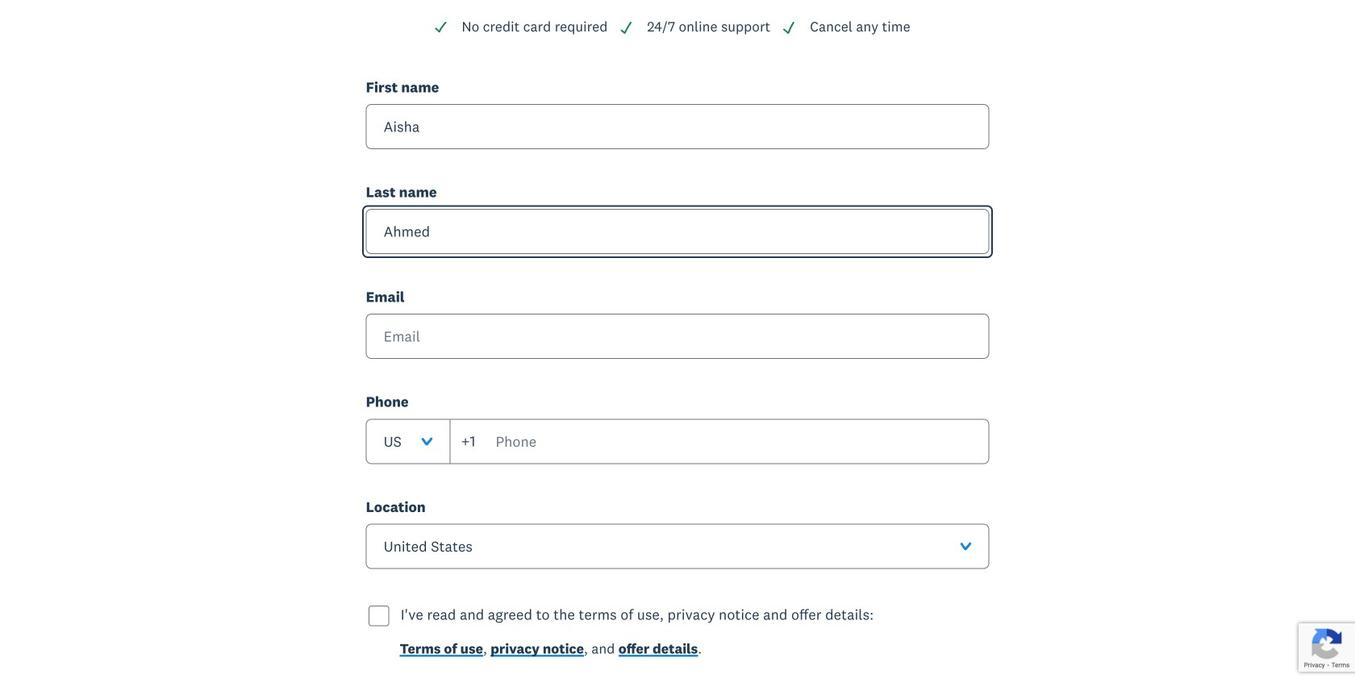 Task type: vqa. For each thing, say whether or not it's contained in the screenshot.
GoCardless's up
no



Task type: describe. For each thing, give the bounding box(es) containing it.
Phone text field
[[450, 419, 989, 464]]

Email email field
[[366, 314, 989, 359]]



Task type: locate. For each thing, give the bounding box(es) containing it.
Last name text field
[[366, 209, 989, 254]]

First name text field
[[366, 104, 989, 149]]



